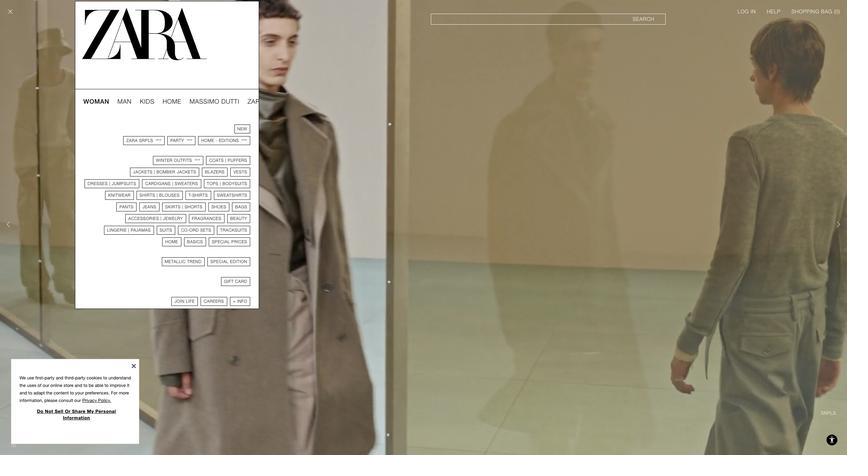 Task type: locate. For each thing, give the bounding box(es) containing it.
shirts
[[140, 193, 155, 198], [192, 193, 208, 198]]

1 horizontal spatial party
[[75, 376, 85, 381]]

metallic trend link
[[162, 257, 205, 266]]

new
[[238, 127, 247, 131], [156, 139, 162, 141], [187, 139, 193, 141], [242, 139, 247, 141], [195, 159, 200, 161]]

sweatshirts
[[217, 193, 247, 198]]

edition
[[230, 260, 247, 264]]

pants link
[[116, 203, 137, 212]]

card
[[235, 279, 247, 284]]

to left the "your"
[[70, 391, 74, 396]]

skirts | shorts link
[[162, 203, 206, 212]]

| inside shirts | blouses link
[[157, 193, 158, 198]]

1 vertical spatial srpls
[[139, 138, 153, 143]]

| for accessories | jewelry
[[161, 216, 162, 221]]

editions
[[219, 138, 239, 143]]

1 vertical spatial zara
[[126, 138, 138, 143]]

party left cookies
[[75, 376, 85, 381]]

0
[[836, 9, 839, 15]]

gift
[[224, 279, 234, 284]]

woman
[[83, 98, 109, 105]]

improve
[[110, 383, 126, 388]]

0 vertical spatial special
[[212, 240, 230, 244]]

| inside "cardigans | sweaters" link
[[172, 181, 173, 186]]

and up information,
[[20, 391, 27, 396]]

suits link
[[157, 226, 175, 235]]

sets
[[200, 228, 211, 233]]

1 horizontal spatial shirts
[[192, 193, 208, 198]]

| right the lingerie
[[128, 228, 129, 233]]

1 vertical spatial and
[[75, 383, 82, 388]]

jewelry
[[163, 216, 183, 221]]

online
[[50, 383, 62, 388]]

pants
[[120, 205, 134, 210]]

srpls for zara srpls
[[266, 98, 287, 105]]

shoes link
[[208, 203, 230, 212]]

bags link
[[232, 203, 250, 212]]

| right coats on the top left
[[225, 158, 226, 163]]

fragrances link
[[189, 214, 225, 223]]

content
[[54, 391, 69, 396]]

party up online
[[44, 376, 55, 381]]

| for skirts | shorts
[[182, 205, 183, 210]]

gift card link
[[221, 277, 250, 286]]

| inside dresses | jumpsuits link
[[109, 181, 110, 186]]

home right kids
[[163, 98, 181, 105]]

jackets up sweaters
[[177, 170, 196, 175]]

to up information,
[[28, 391, 32, 396]]

help
[[767, 9, 781, 15]]

| inside skirts | shorts link
[[182, 205, 183, 210]]

0 vertical spatial zara
[[248, 98, 264, 105]]

1 horizontal spatial and
[[56, 376, 63, 381]]

new down 'new' link
[[242, 139, 247, 141]]

| right skirts at left
[[182, 205, 183, 210]]

| for cardigans | sweaters
[[172, 181, 173, 186]]

srpls
[[266, 98, 287, 105], [139, 138, 153, 143]]

| inside jackets | bomber jackets link
[[154, 170, 155, 175]]

our down the "your"
[[74, 398, 81, 403]]

2 horizontal spatial and
[[75, 383, 82, 388]]

tops | bodysuits
[[207, 181, 247, 186]]

jeans
[[142, 205, 156, 210]]

new right party
[[187, 139, 193, 141]]

srpls inside "zara srpls" link
[[266, 98, 287, 105]]

shoes
[[211, 205, 226, 210]]

our right of
[[43, 383, 49, 388]]

1 vertical spatial home link
[[162, 238, 181, 247]]

shorts
[[185, 205, 203, 210]]

special left 'edition'
[[211, 260, 229, 264]]

0 vertical spatial srpls
[[266, 98, 287, 105]]

special for special prices
[[212, 240, 230, 244]]

zara for zara srpls new party new home - editions new
[[126, 138, 138, 143]]

of
[[38, 383, 41, 388]]

| left bomber
[[154, 170, 155, 175]]

accessories
[[128, 216, 159, 221]]

| right dresses at top left
[[109, 181, 110, 186]]

and
[[56, 376, 63, 381], [75, 383, 82, 388], [20, 391, 27, 396]]

and up online
[[56, 376, 63, 381]]

1 vertical spatial the
[[46, 391, 52, 396]]

0 horizontal spatial party
[[44, 376, 55, 381]]

blazers
[[205, 170, 225, 175]]

0 horizontal spatial shirts
[[140, 193, 155, 198]]

consult
[[59, 398, 73, 403]]

jackets up 'cardigans'
[[133, 170, 153, 175]]

0 vertical spatial and
[[56, 376, 63, 381]]

bags
[[235, 205, 247, 210]]

0 vertical spatial home
[[163, 98, 181, 105]]

home down the suits
[[165, 240, 178, 244]]

| for tops | bodysuits
[[220, 181, 221, 186]]

jeans link
[[139, 203, 160, 212]]

in
[[751, 9, 756, 15]]

the down we
[[20, 383, 26, 388]]

the up please
[[46, 391, 52, 396]]

be
[[89, 383, 94, 388]]

| left jewelry
[[161, 216, 162, 221]]

careers
[[204, 299, 224, 304]]

prices
[[232, 240, 247, 244]]

man
[[118, 98, 132, 105]]

1 vertical spatial our
[[74, 398, 81, 403]]

cardigans | sweaters link
[[142, 179, 201, 188]]

1 horizontal spatial jackets
[[177, 170, 196, 175]]

0 status
[[836, 9, 839, 15]]

| inside lingerie | pajamas link
[[128, 228, 129, 233]]

| right the tops
[[220, 181, 221, 186]]

bodysuits
[[223, 181, 247, 186]]

zara
[[248, 98, 264, 105], [126, 138, 138, 143]]

|
[[225, 158, 226, 163], [154, 170, 155, 175], [109, 181, 110, 186], [172, 181, 173, 186], [220, 181, 221, 186], [157, 193, 158, 198], [182, 205, 183, 210], [161, 216, 162, 221], [128, 228, 129, 233]]

cardigans | sweaters
[[145, 181, 198, 186]]

the
[[20, 383, 26, 388], [46, 391, 52, 396]]

1 horizontal spatial srpls
[[266, 98, 287, 105]]

| up blouses
[[172, 181, 173, 186]]

shirts up "shorts" on the left of the page
[[192, 193, 208, 198]]

join life link
[[172, 297, 198, 306]]

home link down the suits
[[162, 238, 181, 247]]

+
[[233, 299, 236, 304]]

shirts up jeans
[[140, 193, 155, 198]]

ord
[[190, 228, 199, 233]]

tracksuits link
[[217, 226, 250, 235]]

home left -
[[201, 138, 214, 143]]

to right able
[[105, 383, 109, 388]]

2 party from the left
[[75, 376, 85, 381]]

0 vertical spatial the
[[20, 383, 26, 388]]

| for jackets | bomber jackets
[[154, 170, 155, 175]]

we use first-party and third-party cookies to understand the uses of our online store and to be able to improve it and to adapt the content to your preferences.  for more information, please consult our
[[20, 376, 131, 403]]

2 vertical spatial and
[[20, 391, 27, 396]]

and up the "your"
[[75, 383, 82, 388]]

0 horizontal spatial jackets
[[133, 170, 153, 175]]

home link
[[163, 98, 181, 106], [162, 238, 181, 247]]

special down the tracksuits on the bottom
[[212, 240, 230, 244]]

0 horizontal spatial srpls
[[139, 138, 153, 143]]

or
[[65, 409, 71, 414]]

suits
[[160, 228, 172, 233]]

1 party from the left
[[44, 376, 55, 381]]

our
[[43, 383, 49, 388], [74, 398, 81, 403]]

0 horizontal spatial our
[[43, 383, 49, 388]]

to
[[103, 376, 107, 381], [84, 383, 87, 388], [105, 383, 109, 388], [28, 391, 32, 396], [70, 391, 74, 396]]

1 horizontal spatial zara
[[248, 98, 264, 105]]

information,
[[20, 398, 43, 403]]

srpls for zara srpls new party new home - editions new
[[139, 138, 153, 143]]

join life
[[175, 299, 195, 304]]

fragrances
[[192, 216, 221, 221]]

sweatshirts link
[[214, 191, 250, 200]]

zara srpls
[[248, 98, 287, 105]]

| down 'cardigans'
[[157, 193, 158, 198]]

| inside 'accessories | jewelry' link
[[161, 216, 162, 221]]

0 horizontal spatial the
[[20, 383, 26, 388]]

1 vertical spatial special
[[211, 260, 229, 264]]

co-ord sets
[[181, 228, 211, 233]]

lingerie | pajamas link
[[104, 226, 154, 235]]

dresses | jumpsuits
[[88, 181, 136, 186]]

0 horizontal spatial and
[[20, 391, 27, 396]]

woman link
[[83, 98, 109, 106]]

it
[[127, 383, 129, 388]]

able
[[95, 383, 103, 388]]

information
[[63, 416, 90, 421]]

co-ord sets link
[[178, 226, 214, 235]]

1 horizontal spatial our
[[74, 398, 81, 403]]

search link
[[431, 14, 666, 25]]

0 horizontal spatial zara
[[126, 138, 138, 143]]

gift card
[[224, 279, 247, 284]]

new right outfits
[[195, 159, 200, 161]]

man link
[[118, 98, 132, 106]]

| inside tops | bodysuits link
[[220, 181, 221, 186]]

dresses | jumpsuits link
[[85, 179, 139, 188]]

shopping bag ( 0 )
[[792, 9, 841, 15]]

massimo dutti link
[[190, 98, 239, 106]]

zara srpls link
[[248, 98, 287, 106]]

party
[[44, 376, 55, 381], [75, 376, 85, 381]]

home link right kids link
[[163, 98, 181, 106]]



Task type: describe. For each thing, give the bounding box(es) containing it.
beauty link
[[227, 214, 250, 223]]

third-
[[65, 376, 75, 381]]

shopping
[[792, 9, 820, 15]]

blazers link
[[202, 168, 228, 177]]

search
[[633, 16, 655, 22]]

careers link
[[201, 297, 227, 306]]

privacy
[[82, 398, 97, 403]]

0 vertical spatial home link
[[163, 98, 181, 106]]

knitwear
[[108, 193, 131, 198]]

sweaters
[[175, 181, 198, 186]]

not
[[45, 409, 53, 414]]

t-
[[189, 193, 192, 198]]

winter outfits new coats | puffers
[[156, 158, 247, 163]]

| for lingerie | pajamas
[[128, 228, 129, 233]]

| for dresses | jumpsuits
[[109, 181, 110, 186]]

co-
[[181, 228, 190, 233]]

dutti
[[221, 98, 239, 105]]

tracksuits
[[220, 228, 247, 233]]

store
[[64, 383, 74, 388]]

zara logo united states. image
[[82, 8, 207, 60]]

life
[[186, 299, 195, 304]]

do not sell or share my personal information button
[[28, 405, 125, 426]]

jumpsuits
[[112, 181, 136, 186]]

pajamas
[[131, 228, 151, 233]]

vests
[[234, 170, 247, 175]]

skirts | shorts
[[165, 205, 203, 210]]

vests link
[[231, 168, 250, 177]]

beauty
[[230, 216, 247, 221]]

use
[[27, 376, 34, 381]]

info
[[237, 299, 247, 304]]

zara logo united states. go to homepage image
[[82, 8, 207, 60]]

metallic trend
[[165, 260, 202, 264]]

Product search search field
[[431, 14, 666, 25]]

t-shirts link
[[186, 191, 211, 200]]

massimo
[[190, 98, 219, 105]]

cookies
[[87, 376, 102, 381]]

personal
[[95, 409, 116, 414]]

trend
[[187, 260, 202, 264]]

shirts | blouses
[[140, 193, 180, 198]]

uses
[[27, 383, 36, 388]]

skirts
[[165, 205, 181, 210]]

share
[[72, 409, 86, 414]]

1 jackets from the left
[[133, 170, 153, 175]]

winter
[[156, 158, 173, 163]]

log in link
[[738, 8, 756, 15]]

accessories | jewelry
[[128, 216, 183, 221]]

privacy policy.
[[82, 398, 111, 403]]

1 shirts from the left
[[140, 193, 155, 198]]

zara srpls new party new home - editions new
[[126, 138, 247, 143]]

+ info link
[[230, 297, 250, 306]]

puffers
[[228, 158, 247, 163]]

adapt
[[33, 391, 45, 396]]

2 shirts from the left
[[192, 193, 208, 198]]

new left party
[[156, 139, 162, 141]]

blouses
[[159, 193, 180, 198]]

shirts | blouses link
[[137, 191, 183, 200]]

we
[[20, 376, 26, 381]]

new up editions
[[238, 127, 247, 131]]

join
[[175, 299, 185, 304]]

massimo dutti
[[190, 98, 239, 105]]

special prices
[[212, 240, 247, 244]]

outfits
[[174, 158, 192, 163]]

2 vertical spatial home
[[165, 240, 178, 244]]

new link
[[234, 125, 250, 134]]

your
[[75, 391, 84, 396]]

do
[[37, 409, 43, 414]]

2 jackets from the left
[[177, 170, 196, 175]]

+ info
[[233, 299, 247, 304]]

new inside winter outfits new coats | puffers
[[195, 159, 200, 161]]

preferences.
[[85, 391, 110, 396]]

zara for zara srpls
[[248, 98, 264, 105]]

tops
[[207, 181, 219, 186]]

kids link
[[140, 98, 154, 106]]

basics link
[[184, 238, 206, 247]]

1 vertical spatial home
[[201, 138, 214, 143]]

0 vertical spatial our
[[43, 383, 49, 388]]

help link
[[767, 8, 781, 15]]

bag
[[821, 9, 833, 15]]

| for shirts | blouses
[[157, 193, 158, 198]]

please
[[44, 398, 57, 403]]

special for special edition
[[211, 260, 229, 264]]

to up able
[[103, 376, 107, 381]]

policy.
[[98, 398, 111, 403]]

dresses
[[88, 181, 108, 186]]

1 horizontal spatial the
[[46, 391, 52, 396]]

sell
[[55, 409, 63, 414]]

for
[[111, 391, 118, 396]]

log
[[738, 9, 749, 15]]

to left "be"
[[84, 383, 87, 388]]

)
[[839, 9, 841, 15]]

turn on/turn off sound image
[[8, 440, 19, 451]]

understand
[[108, 376, 131, 381]]

party
[[170, 138, 184, 143]]

coats
[[209, 158, 224, 163]]



Task type: vqa. For each thing, say whether or not it's contained in the screenshot.
'add'
no



